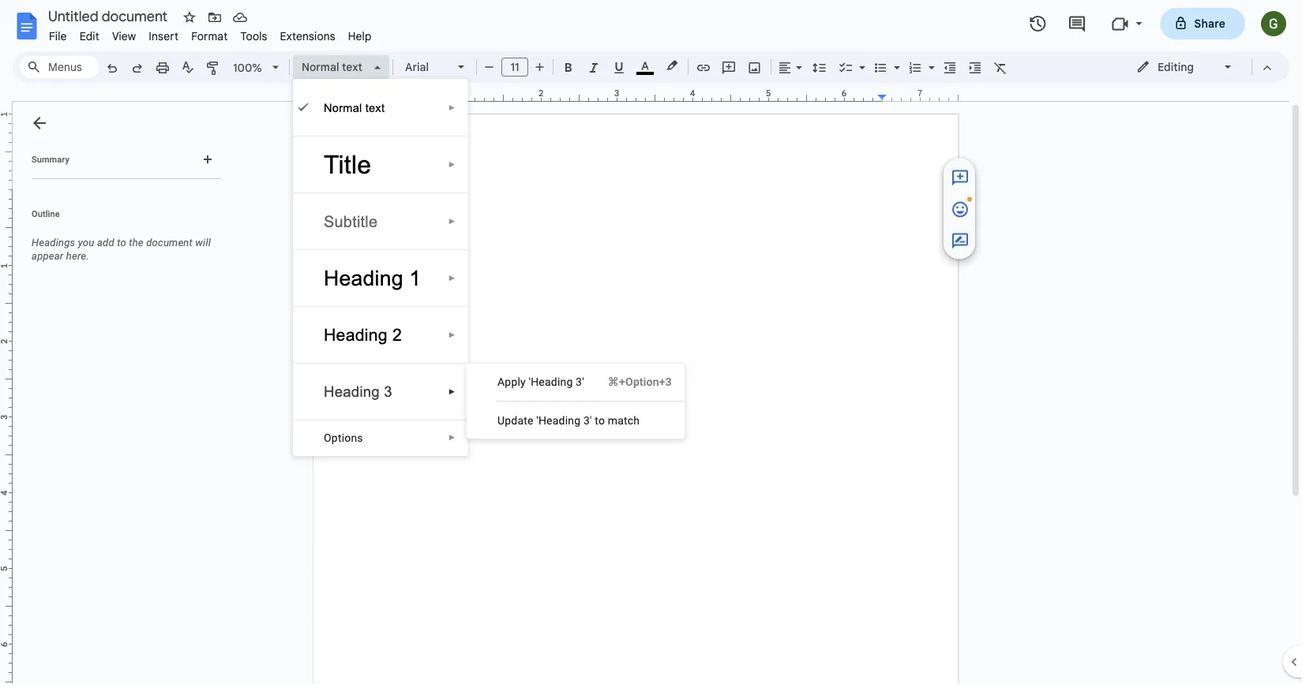 Task type: vqa. For each thing, say whether or not it's contained in the screenshot.
Title list box
yes



Task type: describe. For each thing, give the bounding box(es) containing it.
normal text inside title list box
[[324, 101, 385, 114]]

extensions menu item
[[274, 27, 342, 45]]

document
[[146, 237, 193, 249]]

heading for heading 3
[[324, 384, 380, 400]]

extensions
[[280, 29, 335, 43]]

o ptions
[[324, 432, 363, 445]]

to
[[117, 237, 126, 249]]

help
[[348, 29, 372, 43]]

title application
[[0, 0, 1302, 685]]

ptions
[[332, 432, 363, 445]]

normal text inside option
[[302, 60, 362, 74]]

top margin image
[[0, 115, 12, 194]]

editing button
[[1125, 55, 1245, 79]]

add
[[97, 237, 114, 249]]

2
[[392, 326, 402, 345]]

heading 1
[[324, 267, 421, 290]]

menu bar banner
[[0, 0, 1302, 685]]

heading 3
[[324, 384, 392, 400]]

Font size field
[[501, 58, 535, 77]]

► for title
[[448, 160, 456, 169]]

share button
[[1161, 8, 1245, 39]]

suggest edits image
[[951, 232, 970, 251]]

heading for heading 2
[[324, 326, 388, 345]]

mode and view toolbar
[[1125, 51, 1280, 83]]

main toolbar
[[98, 0, 1058, 448]]

text color image
[[637, 56, 654, 75]]

1 ► from the top
[[448, 103, 456, 112]]

headings
[[32, 237, 75, 249]]

format menu item
[[185, 27, 234, 45]]

outline
[[32, 209, 60, 219]]

insert menu item
[[142, 27, 185, 45]]

► for subtitle
[[448, 217, 456, 226]]

tools menu item
[[234, 27, 274, 45]]

edit menu item
[[73, 27, 106, 45]]

text inside title list box
[[365, 101, 385, 114]]

1
[[409, 267, 421, 290]]

Font size text field
[[502, 58, 528, 77]]

edit
[[79, 29, 99, 43]]

styles list. normal text selected. option
[[302, 56, 365, 78]]

file
[[49, 29, 67, 43]]

title
[[324, 150, 371, 179]]

the
[[129, 237, 144, 249]]

you
[[78, 237, 94, 249]]

o
[[324, 432, 332, 445]]



Task type: locate. For each thing, give the bounding box(es) containing it.
summary
[[32, 154, 69, 164]]

here.
[[66, 250, 89, 262]]

0 vertical spatial normal
[[302, 60, 339, 74]]

Rename text field
[[43, 6, 177, 25]]

normal text down styles list. normal text selected. option
[[324, 101, 385, 114]]

4 ► from the top
[[448, 274, 456, 283]]

outline heading
[[13, 208, 227, 230]]

6 ► from the top
[[448, 387, 456, 396]]

normal
[[302, 60, 339, 74], [324, 101, 362, 114]]

► for heading 2
[[448, 330, 456, 340]]

1 vertical spatial normal
[[324, 101, 362, 114]]

3 heading from the top
[[324, 384, 380, 400]]

1 vertical spatial text
[[365, 101, 385, 114]]

0 vertical spatial text
[[342, 60, 362, 74]]

1 vertical spatial heading
[[324, 326, 388, 345]]

menu bar inside menu bar banner
[[43, 21, 378, 47]]

insert image image
[[746, 56, 764, 78]]

0 horizontal spatial text
[[342, 60, 362, 74]]

file menu item
[[43, 27, 73, 45]]

will
[[195, 237, 211, 249]]

7 ► from the top
[[448, 434, 456, 443]]

► for heading 1
[[448, 274, 456, 283]]

0 vertical spatial normal text
[[302, 60, 362, 74]]

right margin image
[[878, 89, 958, 101]]

document outline element
[[13, 102, 227, 685]]

help menu item
[[342, 27, 378, 45]]

format
[[191, 29, 228, 43]]

line & paragraph spacing image
[[811, 56, 829, 78]]

1 heading from the top
[[324, 267, 403, 290]]

heading
[[324, 267, 403, 290], [324, 326, 388, 345], [324, 384, 380, 400]]

highlight color image
[[663, 56, 681, 75]]

options o element
[[324, 432, 368, 445]]

numbered list menu image
[[925, 57, 935, 62]]

add emoji reaction image
[[951, 200, 970, 219]]

0 vertical spatial heading
[[324, 267, 403, 290]]

Star checkbox
[[178, 6, 201, 28]]

► for heading 3
[[448, 387, 456, 396]]

normal text up left margin image
[[302, 60, 362, 74]]

insert
[[149, 29, 179, 43]]

menu bar
[[43, 21, 378, 47]]

Zoom text field
[[229, 57, 267, 79]]

heading left 3
[[324, 384, 380, 400]]

share
[[1194, 17, 1226, 30]]

menu bar containing file
[[43, 21, 378, 47]]

editing
[[1158, 60, 1194, 74]]

arial option
[[405, 56, 449, 78]]

1 vertical spatial normal text
[[324, 101, 385, 114]]

text inside styles list. normal text selected. option
[[342, 60, 362, 74]]

normal inside option
[[302, 60, 339, 74]]

Zoom field
[[227, 56, 286, 80]]

title list box
[[293, 79, 468, 456]]

heading left 1
[[324, 267, 403, 290]]

text up title
[[365, 101, 385, 114]]

view menu item
[[106, 27, 142, 45]]

3 ► from the top
[[448, 217, 456, 226]]

normal inside title list box
[[324, 101, 362, 114]]

headings you add to the document will appear here.
[[32, 237, 211, 262]]

Menus field
[[20, 56, 99, 78]]

normal down styles list. normal text selected. option
[[324, 101, 362, 114]]

heading left "2"
[[324, 326, 388, 345]]

text up left margin image
[[342, 60, 362, 74]]

checklist menu image
[[855, 57, 866, 62]]

1 horizontal spatial text
[[365, 101, 385, 114]]

►
[[448, 103, 456, 112], [448, 160, 456, 169], [448, 217, 456, 226], [448, 274, 456, 283], [448, 330, 456, 340], [448, 387, 456, 396], [448, 434, 456, 443]]

2 vertical spatial heading
[[324, 384, 380, 400]]

view
[[112, 29, 136, 43]]

5 ► from the top
[[448, 330, 456, 340]]

appear
[[32, 250, 63, 262]]

3
[[384, 384, 392, 400]]

normal text
[[302, 60, 362, 74], [324, 101, 385, 114]]

left margin image
[[314, 89, 394, 101]]

add comment image
[[951, 169, 970, 188]]

text
[[342, 60, 362, 74], [365, 101, 385, 114]]

2 heading from the top
[[324, 326, 388, 345]]

subtitle
[[324, 213, 378, 230]]

heading 2
[[324, 326, 402, 345]]

tools
[[240, 29, 267, 43]]

heading for heading 1
[[324, 267, 403, 290]]

arial
[[405, 60, 429, 74]]

summary heading
[[32, 153, 69, 166]]

normal down the extensions
[[302, 60, 339, 74]]

2 ► from the top
[[448, 160, 456, 169]]



